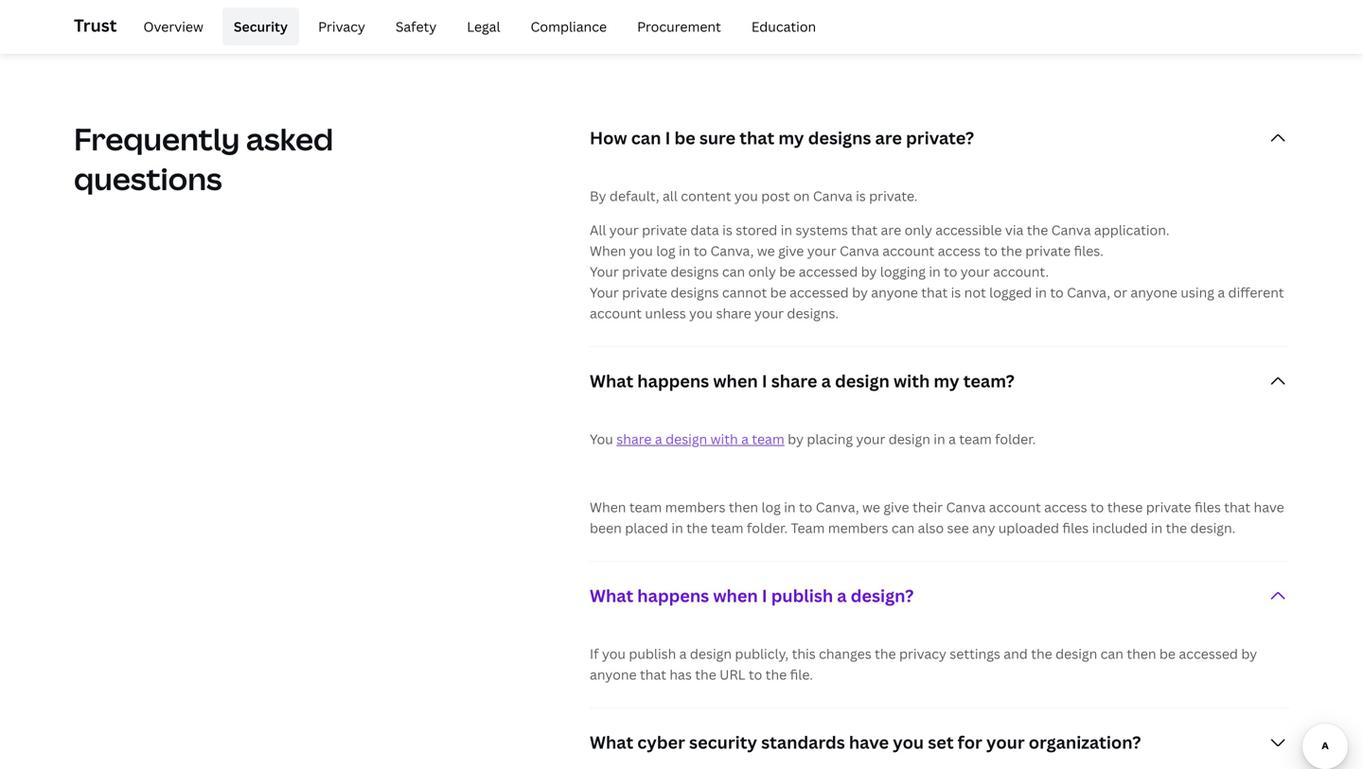 Task type: locate. For each thing, give the bounding box(es) containing it.
designs
[[808, 126, 871, 150], [671, 263, 719, 281], [671, 284, 719, 301]]

any
[[972, 519, 995, 537]]

when down all
[[590, 242, 626, 260]]

can inside "dropdown button"
[[631, 126, 661, 150]]

share a design with a team link
[[617, 430, 785, 448]]

designs up on
[[808, 126, 871, 150]]

i left the sure
[[665, 126, 671, 150]]

1 vertical spatial canva,
[[1067, 284, 1111, 301]]

1 horizontal spatial is
[[856, 187, 866, 205]]

canva right on
[[813, 187, 853, 205]]

1 horizontal spatial files
[[1195, 498, 1221, 516]]

what
[[590, 370, 634, 393], [590, 585, 634, 608], [590, 731, 634, 754]]

0 vertical spatial publish
[[771, 585, 833, 608]]

a left design?
[[837, 585, 847, 608]]

a inside dropdown button
[[821, 370, 831, 393]]

what happens when i share a design with my team?
[[590, 370, 1015, 393]]

that right systems
[[851, 221, 878, 239]]

overview
[[143, 18, 203, 36]]

log down you share a design with a team by placing your design in a team folder. at the bottom of page
[[762, 498, 781, 516]]

1 vertical spatial publish
[[629, 645, 676, 663]]

account left unless
[[590, 304, 642, 322]]

when inside dropdown button
[[713, 370, 758, 393]]

by
[[861, 263, 877, 281], [852, 284, 868, 301], [788, 430, 804, 448], [1241, 645, 1257, 663]]

design down what happens when i share a design with my team? dropdown button
[[889, 430, 931, 448]]

0 vertical spatial only
[[905, 221, 932, 239]]

has
[[670, 666, 692, 684]]

a up placing
[[821, 370, 831, 393]]

i inside "dropdown button"
[[665, 126, 671, 150]]

procurement
[[637, 18, 721, 36]]

2 horizontal spatial anyone
[[1131, 284, 1178, 301]]

i up you share a design with a team by placing your design in a team folder. at the bottom of page
[[762, 370, 767, 393]]

publish inside dropdown button
[[771, 585, 833, 608]]

members up placed
[[665, 498, 726, 516]]

2 horizontal spatial is
[[951, 284, 961, 301]]

your right for
[[986, 731, 1025, 754]]

when for publish
[[713, 585, 758, 608]]

that
[[740, 126, 775, 150], [851, 221, 878, 239], [921, 284, 948, 301], [1224, 498, 1251, 516], [640, 666, 666, 684]]

are down the private.
[[881, 221, 901, 239]]

privacy
[[899, 645, 947, 663]]

menu bar
[[124, 8, 828, 45]]

design right you
[[666, 430, 707, 448]]

designs inside "dropdown button"
[[808, 126, 871, 150]]

unless
[[645, 304, 686, 322]]

happens inside dropdown button
[[637, 370, 709, 393]]

i inside dropdown button
[[762, 585, 767, 608]]

1 happens from the top
[[637, 370, 709, 393]]

also
[[918, 519, 944, 537]]

give
[[778, 242, 804, 260], [884, 498, 909, 516]]

1 horizontal spatial only
[[905, 221, 932, 239]]

1 horizontal spatial my
[[934, 370, 960, 393]]

2 when from the top
[[590, 498, 626, 516]]

0 vertical spatial have
[[1254, 498, 1284, 516]]

the right and
[[1031, 645, 1053, 663]]

asked
[[246, 118, 333, 159]]

0 horizontal spatial files
[[1063, 519, 1089, 537]]

when
[[590, 242, 626, 260], [590, 498, 626, 516]]

2 horizontal spatial share
[[771, 370, 817, 393]]

happens inside dropdown button
[[637, 585, 709, 608]]

1 horizontal spatial members
[[828, 519, 889, 537]]

settings
[[950, 645, 1001, 663]]

we left "their"
[[862, 498, 880, 516]]

1 vertical spatial access
[[1044, 498, 1087, 516]]

1 vertical spatial account
[[590, 304, 642, 322]]

0 vertical spatial then
[[729, 498, 758, 516]]

only down the private.
[[905, 221, 932, 239]]

0 vertical spatial log
[[656, 242, 676, 260]]

1 vertical spatial accessed
[[790, 284, 849, 301]]

a right you
[[655, 430, 662, 448]]

1 vertical spatial is
[[722, 221, 733, 239]]

menu bar containing overview
[[124, 8, 828, 45]]

you left set
[[893, 731, 924, 754]]

can inside "if you publish a design publicly, this changes the privacy settings and the design can then be accessed by anyone that has the url to the file."
[[1101, 645, 1124, 663]]

share
[[716, 304, 751, 322], [771, 370, 817, 393], [617, 430, 652, 448]]

a down what happens when i share a design with my team?
[[741, 430, 749, 448]]

included
[[1092, 519, 1148, 537]]

publish up this
[[771, 585, 833, 608]]

only up cannot
[[748, 263, 776, 281]]

is left the private.
[[856, 187, 866, 205]]

can up cannot
[[722, 263, 745, 281]]

files left included
[[1063, 519, 1089, 537]]

anyone down the if
[[590, 666, 637, 684]]

and
[[1004, 645, 1028, 663]]

canva
[[813, 187, 853, 205], [1051, 221, 1091, 239], [840, 242, 879, 260], [946, 498, 986, 516]]

1 horizontal spatial canva,
[[816, 498, 859, 516]]

your up not
[[961, 263, 990, 281]]

2 happens from the top
[[637, 585, 709, 608]]

give down systems
[[778, 242, 804, 260]]

2 when from the top
[[713, 585, 758, 608]]

2 vertical spatial i
[[762, 585, 767, 608]]

files
[[1195, 498, 1221, 516], [1063, 519, 1089, 537]]

0 horizontal spatial canva,
[[710, 242, 754, 260]]

1 horizontal spatial then
[[1127, 645, 1156, 663]]

0 vertical spatial happens
[[637, 370, 709, 393]]

1 vertical spatial your
[[590, 284, 619, 301]]

design up placing
[[835, 370, 890, 393]]

your right all
[[610, 221, 639, 239]]

1 what from the top
[[590, 370, 634, 393]]

canva,
[[710, 242, 754, 260], [1067, 284, 1111, 301], [816, 498, 859, 516]]

logged
[[990, 284, 1032, 301]]

only
[[905, 221, 932, 239], [748, 263, 776, 281]]

your down cannot
[[755, 304, 784, 322]]

the left "design."
[[1166, 519, 1187, 537]]

my up on
[[779, 126, 804, 150]]

2 vertical spatial canva,
[[816, 498, 859, 516]]

if you publish a design publicly, this changes the privacy settings and the design can then be accessed by anyone that has the url to the file.
[[590, 645, 1257, 684]]

1 horizontal spatial share
[[716, 304, 751, 322]]

privacy
[[318, 18, 365, 36]]

team
[[752, 430, 785, 448], [959, 430, 992, 448], [629, 498, 662, 516], [711, 519, 744, 537]]

how can i be sure that my designs are private?
[[590, 126, 974, 150]]

a down what happens when i share a design with my team? dropdown button
[[949, 430, 956, 448]]

be inside how can i be sure that my designs are private? "dropdown button"
[[674, 126, 696, 150]]

account up logging
[[883, 242, 935, 260]]

in up team
[[784, 498, 796, 516]]

share right you
[[617, 430, 652, 448]]

in down what happens when i share a design with my team? dropdown button
[[934, 430, 945, 448]]

0 horizontal spatial account
[[590, 304, 642, 322]]

2 horizontal spatial canva,
[[1067, 284, 1111, 301]]

0 vertical spatial your
[[590, 263, 619, 281]]

0 vertical spatial what
[[590, 370, 634, 393]]

are left private?
[[875, 126, 902, 150]]

1 vertical spatial files
[[1063, 519, 1089, 537]]

a right using
[[1218, 284, 1225, 301]]

0 vertical spatial when
[[590, 242, 626, 260]]

1 vertical spatial what
[[590, 585, 634, 608]]

your right placing
[[856, 430, 886, 448]]

canva, up team
[[816, 498, 859, 516]]

that left has
[[640, 666, 666, 684]]

0 vertical spatial is
[[856, 187, 866, 205]]

1 vertical spatial log
[[762, 498, 781, 516]]

publish up has
[[629, 645, 676, 663]]

publish
[[771, 585, 833, 608], [629, 645, 676, 663]]

private inside the when team members then log in to canva, we give their canva account access to these private files that have been placed in the team folder. team members can also see any uploaded files included in the design.
[[1146, 498, 1192, 516]]

overview link
[[132, 8, 215, 45]]

0 vertical spatial access
[[938, 242, 981, 260]]

then
[[729, 498, 758, 516], [1127, 645, 1156, 663]]

1 when from the top
[[590, 242, 626, 260]]

team?
[[964, 370, 1015, 393]]

you
[[735, 187, 758, 205], [629, 242, 653, 260], [689, 304, 713, 322], [602, 645, 626, 663], [893, 731, 924, 754]]

for
[[958, 731, 983, 754]]

we
[[757, 242, 775, 260], [862, 498, 880, 516]]

that inside "dropdown button"
[[740, 126, 775, 150]]

canva down systems
[[840, 242, 879, 260]]

then inside "if you publish a design publicly, this changes the privacy settings and the design can then be accessed by anyone that has the url to the file."
[[1127, 645, 1156, 663]]

their
[[913, 498, 943, 516]]

files up "design."
[[1195, 498, 1221, 516]]

my
[[779, 126, 804, 150], [934, 370, 960, 393]]

when inside the when team members then log in to canva, we give their canva account access to these private files that have been placed in the team folder. team members can also see any uploaded files included in the design.
[[590, 498, 626, 516]]

this
[[792, 645, 816, 663]]

anyone
[[871, 284, 918, 301], [1131, 284, 1178, 301], [590, 666, 637, 684]]

team down team?
[[959, 430, 992, 448]]

you right unless
[[689, 304, 713, 322]]

is left not
[[951, 284, 961, 301]]

2 horizontal spatial account
[[989, 498, 1041, 516]]

1 vertical spatial with
[[711, 430, 738, 448]]

what for what happens when i publish a design?
[[590, 585, 634, 608]]

0 vertical spatial files
[[1195, 498, 1221, 516]]

anyone right the or
[[1131, 284, 1178, 301]]

0 horizontal spatial give
[[778, 242, 804, 260]]

what up you
[[590, 370, 634, 393]]

a up has
[[679, 645, 687, 663]]

can right "how"
[[631, 126, 661, 150]]

0 horizontal spatial anyone
[[590, 666, 637, 684]]

been
[[590, 519, 622, 537]]

1 vertical spatial we
[[862, 498, 880, 516]]

log down all
[[656, 242, 676, 260]]

your
[[610, 221, 639, 239], [807, 242, 837, 260], [961, 263, 990, 281], [755, 304, 784, 322], [856, 430, 886, 448], [986, 731, 1025, 754]]

design right and
[[1056, 645, 1097, 663]]

what inside dropdown button
[[590, 585, 634, 608]]

0 horizontal spatial share
[[617, 430, 652, 448]]

happens down placed
[[637, 585, 709, 608]]

3 what from the top
[[590, 731, 634, 754]]

canva up files.
[[1051, 221, 1091, 239]]

1 horizontal spatial log
[[762, 498, 781, 516]]

0 vertical spatial folder.
[[995, 430, 1036, 448]]

1 vertical spatial my
[[934, 370, 960, 393]]

0 horizontal spatial publish
[[629, 645, 676, 663]]

anyone down logging
[[871, 284, 918, 301]]

0 vertical spatial share
[[716, 304, 751, 322]]

0 horizontal spatial my
[[779, 126, 804, 150]]

0 horizontal spatial access
[[938, 242, 981, 260]]

security link
[[222, 8, 299, 45]]

0 vertical spatial when
[[713, 370, 758, 393]]

1 your from the top
[[590, 263, 619, 281]]

be inside "if you publish a design publicly, this changes the privacy settings and the design can then be accessed by anyone that has the url to the file."
[[1160, 645, 1176, 663]]

0 horizontal spatial members
[[665, 498, 726, 516]]

access
[[938, 242, 981, 260], [1044, 498, 1087, 516]]

i inside dropdown button
[[762, 370, 767, 393]]

1 horizontal spatial have
[[1254, 498, 1284, 516]]

share down cannot
[[716, 304, 751, 322]]

2 vertical spatial share
[[617, 430, 652, 448]]

your inside dropdown button
[[986, 731, 1025, 754]]

designs down data
[[671, 263, 719, 281]]

a
[[1218, 284, 1225, 301], [821, 370, 831, 393], [655, 430, 662, 448], [741, 430, 749, 448], [949, 430, 956, 448], [837, 585, 847, 608], [679, 645, 687, 663]]

when up share a design with a team link
[[713, 370, 758, 393]]

what up the if
[[590, 585, 634, 608]]

0 vertical spatial designs
[[808, 126, 871, 150]]

0 horizontal spatial have
[[849, 731, 889, 754]]

1 vertical spatial when
[[590, 498, 626, 516]]

canva up see
[[946, 498, 986, 516]]

have inside dropdown button
[[849, 731, 889, 754]]

1 vertical spatial give
[[884, 498, 909, 516]]

0 vertical spatial my
[[779, 126, 804, 150]]

file.
[[790, 666, 813, 684]]

canva, down the stored
[[710, 242, 754, 260]]

2 vertical spatial what
[[590, 731, 634, 754]]

you share a design with a team by placing your design in a team folder.
[[590, 430, 1036, 448]]

1 vertical spatial are
[[881, 221, 901, 239]]

placed
[[625, 519, 668, 537]]

when up been
[[590, 498, 626, 516]]

i
[[665, 126, 671, 150], [762, 370, 767, 393], [762, 585, 767, 608]]

give left "their"
[[884, 498, 909, 516]]

all your private data is stored in systems that are only accessible via the canva application. when you log in to canva, we give your canva account access to the private files. your private designs can only be accessed by logging in to your account. your private designs cannot be accessed by anyone that is not logged in to canva, or anyone using a different account unless you share your designs.
[[590, 221, 1284, 322]]

1 vertical spatial only
[[748, 263, 776, 281]]

in
[[781, 221, 792, 239], [679, 242, 690, 260], [929, 263, 941, 281], [1035, 284, 1047, 301], [934, 430, 945, 448], [784, 498, 796, 516], [672, 519, 683, 537], [1151, 519, 1163, 537]]

0 horizontal spatial is
[[722, 221, 733, 239]]

we down the stored
[[757, 242, 775, 260]]

access up uploaded
[[1044, 498, 1087, 516]]

is right data
[[722, 221, 733, 239]]

1 vertical spatial when
[[713, 585, 758, 608]]

education
[[752, 18, 816, 36]]

that up "design."
[[1224, 498, 1251, 516]]

1 vertical spatial happens
[[637, 585, 709, 608]]

your
[[590, 263, 619, 281], [590, 284, 619, 301]]

a inside all your private data is stored in systems that are only accessible via the canva application. when you log in to canva, we give your canva account access to the private files. your private designs can only be accessed by logging in to your account. your private designs cannot be accessed by anyone that is not logged in to canva, or anyone using a different account unless you share your designs.
[[1218, 284, 1225, 301]]

when inside dropdown button
[[713, 585, 758, 608]]

what left cyber
[[590, 731, 634, 754]]

give inside all your private data is stored in systems that are only accessible via the canva application. when you log in to canva, we give your canva account access to the private files. your private designs can only be accessed by logging in to your account. your private designs cannot be accessed by anyone that is not logged in to canva, or anyone using a different account unless you share your designs.
[[778, 242, 804, 260]]

private?
[[906, 126, 974, 150]]

1 vertical spatial folder.
[[747, 519, 788, 537]]

can inside all your private data is stored in systems that are only accessible via the canva application. when you log in to canva, we give your canva account access to the private files. your private designs can only be accessed by logging in to your account. your private designs cannot be accessed by anyone that is not logged in to canva, or anyone using a different account unless you share your designs.
[[722, 263, 745, 281]]

give inside the when team members then log in to canva, we give their canva account access to these private files that have been placed in the team folder. team members can also see any uploaded files included in the design.
[[884, 498, 909, 516]]

the
[[1027, 221, 1048, 239], [1001, 242, 1022, 260], [687, 519, 708, 537], [1166, 519, 1187, 537], [875, 645, 896, 663], [1031, 645, 1053, 663], [695, 666, 716, 684], [766, 666, 787, 684]]

0 vertical spatial are
[[875, 126, 902, 150]]

sure
[[699, 126, 736, 150]]

1 vertical spatial share
[[771, 370, 817, 393]]

0 horizontal spatial then
[[729, 498, 758, 516]]

if
[[590, 645, 599, 663]]

when up "publicly,"
[[713, 585, 758, 608]]

1 horizontal spatial access
[[1044, 498, 1087, 516]]

1 horizontal spatial with
[[894, 370, 930, 393]]

can up organization? in the bottom right of the page
[[1101, 645, 1124, 663]]

with
[[894, 370, 930, 393], [711, 430, 738, 448]]

using
[[1181, 284, 1215, 301]]

1 horizontal spatial we
[[862, 498, 880, 516]]

can
[[631, 126, 661, 150], [722, 263, 745, 281], [892, 519, 915, 537], [1101, 645, 1124, 663]]

organization?
[[1029, 731, 1141, 754]]

0 horizontal spatial we
[[757, 242, 775, 260]]

data
[[690, 221, 719, 239]]

2 vertical spatial is
[[951, 284, 961, 301]]

0 vertical spatial account
[[883, 242, 935, 260]]

that right the sure
[[740, 126, 775, 150]]

0 horizontal spatial folder.
[[747, 519, 788, 537]]

designs up unless
[[671, 284, 719, 301]]

account.
[[993, 263, 1049, 281]]

i up "publicly,"
[[762, 585, 767, 608]]

what happens when i share a design with my team? button
[[590, 347, 1289, 416]]

2 vertical spatial account
[[989, 498, 1041, 516]]

1 horizontal spatial give
[[884, 498, 909, 516]]

1 vertical spatial have
[[849, 731, 889, 754]]

2 vertical spatial accessed
[[1179, 645, 1238, 663]]

publicly,
[[735, 645, 789, 663]]

all
[[590, 221, 606, 239]]

2 what from the top
[[590, 585, 634, 608]]

are inside all your private data is stored in systems that are only accessible via the canva application. when you log in to canva, we give your canva account access to the private files. your private designs can only be accessed by logging in to your account. your private designs cannot be accessed by anyone that is not logged in to canva, or anyone using a different account unless you share your designs.
[[881, 221, 901, 239]]

the left privacy
[[875, 645, 896, 663]]

1 horizontal spatial publish
[[771, 585, 833, 608]]

you right the if
[[602, 645, 626, 663]]

0 horizontal spatial log
[[656, 242, 676, 260]]

1 when from the top
[[713, 370, 758, 393]]

folder. left team
[[747, 519, 788, 537]]

account up uploaded
[[989, 498, 1041, 516]]

application.
[[1094, 221, 1170, 239]]

1 vertical spatial then
[[1127, 645, 1156, 663]]

1 vertical spatial i
[[762, 370, 767, 393]]

share up you share a design with a team by placing your design in a team folder. at the bottom of page
[[771, 370, 817, 393]]

members
[[665, 498, 726, 516], [828, 519, 889, 537]]

access inside all your private data is stored in systems that are only accessible via the canva application. when you log in to canva, we give your canva account access to the private files. your private designs can only be accessed by logging in to your account. your private designs cannot be accessed by anyone that is not logged in to canva, or anyone using a different account unless you share your designs.
[[938, 242, 981, 260]]

in right logging
[[929, 263, 941, 281]]

logging
[[880, 263, 926, 281]]

0 vertical spatial give
[[778, 242, 804, 260]]

0 vertical spatial we
[[757, 242, 775, 260]]

0 vertical spatial i
[[665, 126, 671, 150]]

the right has
[[695, 666, 716, 684]]

is
[[856, 187, 866, 205], [722, 221, 733, 239], [951, 284, 961, 301]]

1 horizontal spatial account
[[883, 242, 935, 260]]

folder. down team?
[[995, 430, 1036, 448]]



Task type: vqa. For each thing, say whether or not it's contained in the screenshot.
VIDEOS "button"
no



Task type: describe. For each thing, give the bounding box(es) containing it.
are inside how can i be sure that my designs are private? "dropdown button"
[[875, 126, 902, 150]]

then inside the when team members then log in to canva, we give their canva account access to these private files that have been placed in the team folder. team members can also see any uploaded files included in the design.
[[729, 498, 758, 516]]

on
[[793, 187, 810, 205]]

0 vertical spatial members
[[665, 498, 726, 516]]

share inside all your private data is stored in systems that are only accessible via the canva application. when you log in to canva, we give your canva account access to the private files. your private designs can only be accessed by logging in to your account. your private designs cannot be accessed by anyone that is not logged in to canva, or anyone using a different account unless you share your designs.
[[716, 304, 751, 322]]

you inside "if you publish a design publicly, this changes the privacy settings and the design can then be accessed by anyone that has the url to the file."
[[602, 645, 626, 663]]

legal
[[467, 18, 500, 36]]

stored
[[736, 221, 778, 239]]

post
[[761, 187, 790, 205]]

or
[[1114, 284, 1128, 301]]

design.
[[1191, 519, 1236, 537]]

security
[[689, 731, 757, 754]]

have inside the when team members then log in to canva, we give their canva account access to these private files that have been placed in the team folder. team members can also see any uploaded files included in the design.
[[1254, 498, 1284, 516]]

0 horizontal spatial with
[[711, 430, 738, 448]]

how
[[590, 126, 627, 150]]

education link
[[740, 8, 828, 45]]

folder. inside the when team members then log in to canva, we give their canva account access to these private files that have been placed in the team folder. team members can also see any uploaded files included in the design.
[[747, 519, 788, 537]]

private.
[[869, 187, 918, 205]]

questions
[[74, 158, 222, 199]]

by inside "if you publish a design publicly, this changes the privacy settings and the design can then be accessed by anyone that has the url to the file."
[[1241, 645, 1257, 663]]

that down logging
[[921, 284, 948, 301]]

a inside "if you publish a design publicly, this changes the privacy settings and the design can then be accessed by anyone that has the url to the file."
[[679, 645, 687, 663]]

team up the what happens when i publish a design?
[[711, 519, 744, 537]]

i for share
[[762, 370, 767, 393]]

i for publish
[[762, 585, 767, 608]]

different
[[1228, 284, 1284, 301]]

not
[[964, 284, 986, 301]]

in down account.
[[1035, 284, 1047, 301]]

by default, all content you post on canva is private.
[[590, 187, 918, 205]]

0 vertical spatial canva,
[[710, 242, 754, 260]]

these
[[1107, 498, 1143, 516]]

to inside "if you publish a design publicly, this changes the privacy settings and the design can then be accessed by anyone that has the url to the file."
[[749, 666, 762, 684]]

in right placed
[[672, 519, 683, 537]]

legal link
[[456, 8, 512, 45]]

safety link
[[384, 8, 448, 45]]

2 your from the top
[[590, 284, 619, 301]]

systems
[[796, 221, 848, 239]]

1 vertical spatial designs
[[671, 263, 719, 281]]

privacy link
[[307, 8, 377, 45]]

canva, inside the when team members then log in to canva, we give their canva account access to these private files that have been placed in the team folder. team members can also see any uploaded files included in the design.
[[816, 498, 859, 516]]

what for what cyber security standards have you set for your organization?
[[590, 731, 634, 754]]

my inside "dropdown button"
[[779, 126, 804, 150]]

you down default,
[[629, 242, 653, 260]]

when team members then log in to canva, we give their canva account access to these private files that have been placed in the team folder. team members can also see any uploaded files included in the design.
[[590, 498, 1284, 537]]

log inside all your private data is stored in systems that are only accessible via the canva application. when you log in to canva, we give your canva account access to the private files. your private designs can only be accessed by logging in to your account. your private designs cannot be accessed by anyone that is not logged in to canva, or anyone using a different account unless you share your designs.
[[656, 242, 676, 260]]

in right included
[[1151, 519, 1163, 537]]

happens for what happens when i share a design with my team?
[[637, 370, 709, 393]]

you
[[590, 430, 613, 448]]

1 horizontal spatial anyone
[[871, 284, 918, 301]]

2 vertical spatial designs
[[671, 284, 719, 301]]

anyone inside "if you publish a design publicly, this changes the privacy settings and the design can then be accessed by anyone that has the url to the file."
[[590, 666, 637, 684]]

default,
[[610, 187, 659, 205]]

account inside the when team members then log in to canva, we give their canva account access to these private files that have been placed in the team folder. team members can also see any uploaded files included in the design.
[[989, 498, 1041, 516]]

designs.
[[787, 304, 839, 322]]

files.
[[1074, 242, 1104, 260]]

changes
[[819, 645, 872, 663]]

when inside all your private data is stored in systems that are only accessible via the canva application. when you log in to canva, we give your canva account access to the private files. your private designs can only be accessed by logging in to your account. your private designs cannot be accessed by anyone that is not logged in to canva, or anyone using a different account unless you share your designs.
[[590, 242, 626, 260]]

that inside the when team members then log in to canva, we give their canva account access to these private files that have been placed in the team folder. team members can also see any uploaded files included in the design.
[[1224, 498, 1251, 516]]

procurement link
[[626, 8, 733, 45]]

team up placed
[[629, 498, 662, 516]]

when for share
[[713, 370, 758, 393]]

team left placing
[[752, 430, 785, 448]]

that inside "if you publish a design publicly, this changes the privacy settings and the design can then be accessed by anyone that has the url to the file."
[[640, 666, 666, 684]]

trust
[[74, 14, 117, 37]]

design up url at the right of the page
[[690, 645, 732, 663]]

share inside dropdown button
[[771, 370, 817, 393]]

by
[[590, 187, 606, 205]]

see
[[947, 519, 969, 537]]

log inside the when team members then log in to canva, we give their canva account access to these private files that have been placed in the team folder. team members can also see any uploaded files included in the design.
[[762, 498, 781, 516]]

security
[[234, 18, 288, 36]]

you left post
[[735, 187, 758, 205]]

content
[[681, 187, 731, 205]]

accessed inside "if you publish a design publicly, this changes the privacy settings and the design can then be accessed by anyone that has the url to the file."
[[1179, 645, 1238, 663]]

you inside dropdown button
[[893, 731, 924, 754]]

happens for what happens when i publish a design?
[[637, 585, 709, 608]]

frequently
[[74, 118, 240, 159]]

what happens when i publish a design? button
[[590, 562, 1289, 630]]

what cyber security standards have you set for your organization?
[[590, 731, 1141, 754]]

accessible
[[936, 221, 1002, 239]]

the right via
[[1027, 221, 1048, 239]]

canva inside the when team members then log in to canva, we give their canva account access to these private files that have been placed in the team folder. team members can also see any uploaded files included in the design.
[[946, 498, 986, 516]]

access inside the when team members then log in to canva, we give their canva account access to these private files that have been placed in the team folder. team members can also see any uploaded files included in the design.
[[1044, 498, 1087, 516]]

1 vertical spatial members
[[828, 519, 889, 537]]

cyber
[[637, 731, 685, 754]]

cannot
[[722, 284, 767, 301]]

the right placed
[[687, 519, 708, 537]]

a inside dropdown button
[[837, 585, 847, 608]]

publish inside "if you publish a design publicly, this changes the privacy settings and the design can then be accessed by anyone that has the url to the file."
[[629, 645, 676, 663]]

we inside the when team members then log in to canva, we give their canva account access to these private files that have been placed in the team folder. team members can also see any uploaded files included in the design.
[[862, 498, 880, 516]]

via
[[1005, 221, 1024, 239]]

design?
[[851, 585, 914, 608]]

team
[[791, 519, 825, 537]]

in down content
[[679, 242, 690, 260]]

all
[[663, 187, 678, 205]]

uploaded
[[999, 519, 1059, 537]]

the down "publicly,"
[[766, 666, 787, 684]]

standards
[[761, 731, 845, 754]]

how can i be sure that my designs are private? button
[[590, 104, 1289, 172]]

url
[[720, 666, 746, 684]]

with inside dropdown button
[[894, 370, 930, 393]]

my inside dropdown button
[[934, 370, 960, 393]]

in right the stored
[[781, 221, 792, 239]]

what for what happens when i share a design with my team?
[[590, 370, 634, 393]]

1 horizontal spatial folder.
[[995, 430, 1036, 448]]

we inside all your private data is stored in systems that are only accessible via the canva application. when you log in to canva, we give your canva account access to the private files. your private designs can only be accessed by logging in to your account. your private designs cannot be accessed by anyone that is not logged in to canva, or anyone using a different account unless you share your designs.
[[757, 242, 775, 260]]

your down systems
[[807, 242, 837, 260]]

safety
[[396, 18, 437, 36]]

what cyber security standards have you set for your organization? button
[[590, 709, 1289, 770]]

0 vertical spatial accessed
[[799, 263, 858, 281]]

compliance
[[531, 18, 607, 36]]

can inside the when team members then log in to canva, we give their canva account access to these private files that have been placed in the team folder. team members can also see any uploaded files included in the design.
[[892, 519, 915, 537]]

0 horizontal spatial only
[[748, 263, 776, 281]]

the down via
[[1001, 242, 1022, 260]]

frequently asked questions
[[74, 118, 333, 199]]

compliance link
[[519, 8, 618, 45]]

design inside dropdown button
[[835, 370, 890, 393]]

what happens when i publish a design?
[[590, 585, 914, 608]]

set
[[928, 731, 954, 754]]

placing
[[807, 430, 853, 448]]



